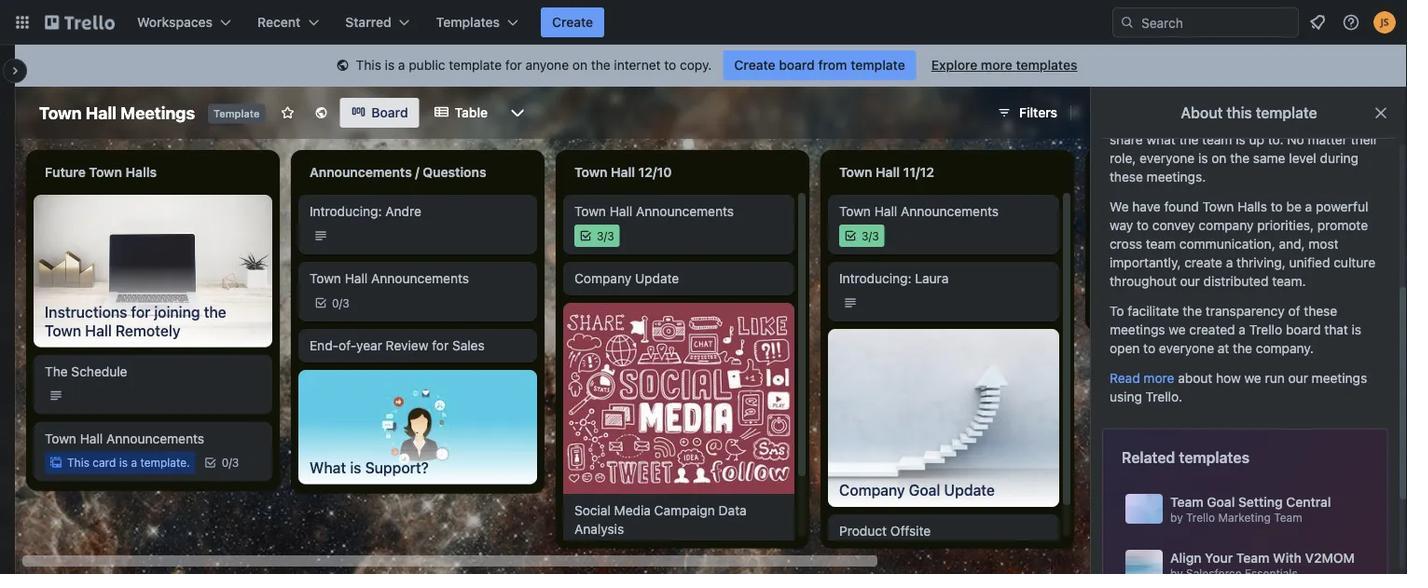 Task type: vqa. For each thing, say whether or not it's contained in the screenshot.
the bottom Due
no



Task type: locate. For each thing, give the bounding box(es) containing it.
/ left questions
[[415, 165, 420, 180]]

/ right template.
[[229, 456, 232, 469]]

1 vertical spatial we
[[1169, 322, 1186, 338]]

we down facilitate
[[1169, 322, 1186, 338]]

hall down the instructions
[[85, 322, 112, 339]]

0 horizontal spatial company
[[575, 271, 632, 286]]

to down attendance.
[[1324, 95, 1336, 110]]

0 horizontal spatial goal
[[909, 482, 941, 500]]

template down templates dropdown button in the top of the page
[[449, 57, 502, 73]]

their
[[1286, 113, 1314, 129], [1351, 132, 1379, 147]]

recent
[[257, 14, 301, 30]]

trello right by on the bottom of page
[[1187, 511, 1216, 524]]

0 horizontal spatial open
[[1110, 341, 1140, 356]]

announcements down town hall 11/12 text box
[[901, 204, 999, 219]]

0 right template.
[[222, 456, 229, 469]]

1 vertical spatial meetings
[[1110, 322, 1166, 338]]

recent button
[[246, 7, 330, 37]]

0 vertical spatial open
[[1184, 95, 1214, 110]]

announcements down introducing: andre link
[[371, 271, 469, 286]]

0 vertical spatial introducing:
[[310, 204, 382, 219]]

of
[[1289, 304, 1301, 319]]

0 vertical spatial trello
[[1126, 57, 1159, 73]]

halls
[[125, 165, 157, 180], [1238, 199, 1268, 215]]

1 horizontal spatial company
[[840, 482, 905, 500]]

1 horizontal spatial template
[[851, 57, 905, 73]]

have inside we have found town halls to be a powerful way to convey company priorities, promote cross team communication, and, most importantly, create a thriving, unified culture throughout our distributed team.
[[1133, 199, 1161, 215]]

copy.
[[680, 57, 712, 73]]

1 vertical spatial update
[[944, 482, 995, 500]]

is right what
[[350, 459, 361, 477]]

everyone up they at the right of the page
[[1110, 76, 1165, 91]]

0 horizontal spatial their
[[1286, 113, 1314, 129]]

0 horizontal spatial create
[[552, 14, 593, 30]]

we up an
[[1163, 57, 1180, 73]]

1 horizontal spatial board
[[1286, 322, 1321, 338]]

meetings inside to facilitate the transparency of these meetings we created a trello board that is open to everyone at the company.
[[1110, 322, 1166, 338]]

hall for town hall 11/12 text box
[[876, 165, 900, 180]]

related
[[1122, 449, 1176, 467]]

1 vertical spatial anyone
[[1277, 95, 1320, 110]]

0 vertical spatial company
[[575, 271, 632, 286]]

more right explore
[[981, 57, 1013, 73]]

1 horizontal spatial introducing:
[[840, 271, 912, 286]]

on up to.
[[1268, 113, 1283, 129]]

to.
[[1268, 132, 1284, 147]]

unified
[[1290, 255, 1331, 271]]

team inside at trello we have town hall meetings where everyone at the company is in attendance. they are an open forum for anyone to ask questions, discuss what's on their mind, or share what the team is up to. no matter their role, everyone is on the same level during these meetings.
[[1203, 132, 1233, 147]]

instructions for joining the town hall remotely
[[45, 303, 226, 339]]

social
[[575, 503, 611, 519]]

at inside to facilitate the transparency of these meetings we created a trello board that is open to everyone at the company.
[[1218, 341, 1230, 356]]

company for company update
[[575, 271, 632, 286]]

to
[[1110, 304, 1124, 319]]

create for create board from template
[[735, 57, 776, 73]]

board link
[[340, 98, 419, 128]]

1 horizontal spatial this
[[356, 57, 381, 73]]

introducing: laura
[[840, 271, 949, 286]]

1 horizontal spatial their
[[1351, 132, 1379, 147]]

0 vertical spatial halls
[[125, 165, 157, 180]]

1 vertical spatial company
[[1199, 218, 1254, 233]]

the
[[591, 57, 611, 73], [1184, 76, 1203, 91], [1180, 132, 1199, 147], [1231, 151, 1250, 166], [204, 303, 226, 321], [1183, 304, 1202, 319], [1233, 341, 1253, 356]]

on
[[573, 57, 588, 73], [1268, 113, 1283, 129], [1212, 151, 1227, 166]]

by
[[1171, 511, 1183, 524]]

halls down the meetings at the top
[[125, 165, 157, 180]]

town hall announcements down 11/12
[[840, 204, 999, 219]]

1 horizontal spatial team
[[1237, 551, 1270, 566]]

about how we run our meetings using trello.
[[1110, 371, 1368, 405]]

a down transparency
[[1239, 322, 1246, 338]]

0 vertical spatial these
[[1110, 169, 1144, 185]]

town up future
[[39, 103, 82, 123]]

is inside what is support? link
[[350, 459, 361, 477]]

0 horizontal spatial anyone
[[526, 57, 569, 73]]

anyone down create button
[[526, 57, 569, 73]]

hall left 11/12
[[876, 165, 900, 180]]

board inside to facilitate the transparency of these meetings we created a trello board that is open to everyone at the company.
[[1286, 322, 1321, 338]]

for up "remotely"
[[131, 303, 151, 321]]

goal
[[909, 482, 941, 500], [1207, 495, 1235, 510]]

/
[[415, 165, 420, 180], [604, 229, 607, 243], [869, 229, 872, 243], [339, 297, 343, 310], [229, 456, 232, 469]]

these up that
[[1304, 304, 1338, 319]]

0 vertical spatial 0 / 3
[[332, 297, 350, 310]]

meetings inside at trello we have town hall meetings where everyone at the company is in attendance. they are an open forum for anyone to ask questions, discuss what's on their mind, or share what the team is up to. no matter their role, everyone is on the same level during these meetings.
[[1277, 57, 1333, 73]]

found
[[1165, 199, 1199, 215]]

their down the 'or'
[[1351, 132, 1379, 147]]

3 / 3 for town hall 12/10
[[597, 229, 614, 243]]

announcements inside text box
[[310, 165, 412, 180]]

1 horizontal spatial our
[[1289, 371, 1309, 386]]

this
[[356, 57, 381, 73], [67, 456, 89, 469]]

this left card at the bottom left
[[67, 456, 89, 469]]

company
[[1207, 76, 1262, 91], [1199, 218, 1254, 233]]

their up no
[[1286, 113, 1314, 129]]

0 vertical spatial company
[[1207, 76, 1262, 91]]

0 horizontal spatial board
[[779, 57, 815, 73]]

/ inside text box
[[415, 165, 420, 180]]

hall up of-
[[345, 271, 368, 286]]

1 horizontal spatial create
[[735, 57, 776, 73]]

team goal setting central by trello marketing team
[[1171, 495, 1332, 524]]

is left public
[[385, 57, 395, 73]]

2 vertical spatial we
[[1245, 371, 1262, 386]]

offsite
[[891, 524, 931, 539]]

this for this is a public template for anyone on the internet to copy.
[[356, 57, 381, 73]]

have
[[1184, 57, 1212, 73], [1133, 199, 1161, 215]]

the up the about
[[1184, 76, 1203, 91]]

discuss
[[1176, 113, 1222, 129]]

thriving,
[[1237, 255, 1286, 271]]

template right from
[[851, 57, 905, 73]]

0 vertical spatial team
[[1203, 132, 1233, 147]]

2 vertical spatial trello
[[1187, 511, 1216, 524]]

1 horizontal spatial open
[[1184, 95, 1214, 110]]

meetings
[[1277, 57, 1333, 73], [1110, 322, 1166, 338], [1312, 371, 1368, 386]]

hall up forum
[[1251, 57, 1274, 73]]

a inside to facilitate the transparency of these meetings we created a trello board that is open to everyone at the company.
[[1239, 322, 1246, 338]]

1 vertical spatial on
[[1268, 113, 1283, 129]]

town right "found" at the right
[[1203, 199, 1235, 215]]

create inside button
[[552, 14, 593, 30]]

2 horizontal spatial on
[[1268, 113, 1283, 129]]

an
[[1166, 95, 1180, 110]]

town hall announcements down 12/10 on the top left of the page
[[575, 204, 734, 219]]

joining
[[154, 303, 200, 321]]

a
[[398, 57, 405, 73], [1306, 199, 1313, 215], [1226, 255, 1233, 271], [1239, 322, 1246, 338], [131, 456, 137, 469]]

town inside text field
[[575, 165, 608, 180]]

11/12
[[904, 165, 935, 180]]

team down convey
[[1146, 236, 1176, 252]]

3 / 3 for town hall 11/12
[[862, 229, 879, 243]]

meetings down that
[[1312, 371, 1368, 386]]

on down discuss
[[1212, 151, 1227, 166]]

hall left 12/10 on the top left of the page
[[611, 165, 635, 180]]

ask
[[1339, 95, 1360, 110]]

1 horizontal spatial these
[[1304, 304, 1338, 319]]

1 horizontal spatial 3 / 3
[[862, 229, 879, 243]]

company update
[[575, 271, 679, 286]]

our
[[1180, 274, 1200, 289], [1289, 371, 1309, 386]]

create button
[[541, 7, 605, 37]]

is up meetings.
[[1199, 151, 1208, 166]]

meetings inside about how we run our meetings using trello.
[[1312, 371, 1368, 386]]

1 horizontal spatial 0
[[332, 297, 339, 310]]

team right your on the bottom right of page
[[1237, 551, 1270, 566]]

questions,
[[1110, 113, 1172, 129]]

hall
[[1251, 57, 1274, 73], [86, 103, 117, 123], [611, 165, 635, 180], [876, 165, 900, 180], [610, 204, 633, 219], [875, 204, 898, 219], [345, 271, 368, 286], [85, 322, 112, 339], [80, 431, 103, 446]]

town hall announcements
[[575, 204, 734, 219], [840, 204, 999, 219], [310, 271, 469, 286], [45, 431, 204, 446]]

board left from
[[779, 57, 815, 73]]

more
[[981, 57, 1013, 73], [1144, 371, 1175, 386]]

town up forum
[[1215, 57, 1247, 73]]

create right copy. at top
[[735, 57, 776, 73]]

0 vertical spatial board
[[779, 57, 815, 73]]

to up read more link
[[1144, 341, 1156, 356]]

hall down 'town hall 12/10'
[[610, 204, 633, 219]]

for
[[505, 57, 522, 73], [1257, 95, 1273, 110], [131, 303, 151, 321], [432, 338, 449, 354]]

0 vertical spatial have
[[1184, 57, 1212, 73]]

we
[[1163, 57, 1180, 73], [1169, 322, 1186, 338], [1245, 371, 1262, 386]]

create up this is a public template for anyone on the internet to copy.
[[552, 14, 593, 30]]

templates up filters
[[1016, 57, 1078, 73]]

1 vertical spatial halls
[[1238, 199, 1268, 215]]

1 vertical spatial have
[[1133, 199, 1161, 215]]

the schedule link
[[45, 362, 261, 381]]

future
[[45, 165, 86, 180]]

1 horizontal spatial 0 / 3
[[332, 297, 350, 310]]

0 horizontal spatial our
[[1180, 274, 1200, 289]]

more inside explore more templates link
[[981, 57, 1013, 73]]

at inside at trello we have town hall meetings where everyone at the company is in attendance. they are an open forum for anyone to ask questions, discuss what's on their mind, or share what the team is up to. no matter their role, everyone is on the same level during these meetings.
[[1169, 76, 1180, 91]]

back to home image
[[45, 7, 115, 37]]

the left internet
[[591, 57, 611, 73]]

1 3 / 3 from the left
[[597, 229, 614, 243]]

1 horizontal spatial have
[[1184, 57, 1212, 73]]

company goal update link
[[828, 474, 1060, 508]]

3 / 3 up introducing: laura
[[862, 229, 879, 243]]

team up by on the bottom of page
[[1171, 495, 1204, 510]]

1 horizontal spatial goal
[[1207, 495, 1235, 510]]

2 horizontal spatial team
[[1274, 511, 1303, 524]]

1 vertical spatial these
[[1304, 304, 1338, 319]]

priorities,
[[1258, 218, 1314, 233]]

0 vertical spatial everyone
[[1110, 76, 1165, 91]]

1 vertical spatial team
[[1146, 236, 1176, 252]]

1 vertical spatial at
[[1218, 341, 1230, 356]]

more up trello.
[[1144, 371, 1175, 386]]

hall inside text field
[[611, 165, 635, 180]]

1 vertical spatial company
[[840, 482, 905, 500]]

team inside align your team with v2mom link
[[1237, 551, 1270, 566]]

we inside at trello we have town hall meetings where everyone at the company is in attendance. they are an open forum for anyone to ask questions, discuss what's on their mind, or share what the team is up to. no matter their role, everyone is on the same level during these meetings.
[[1163, 57, 1180, 73]]

0 horizontal spatial 3 / 3
[[597, 229, 614, 243]]

our down 'create'
[[1180, 274, 1200, 289]]

company up communication,
[[1199, 218, 1254, 233]]

communication,
[[1180, 236, 1276, 252]]

town down the
[[45, 431, 76, 446]]

end-
[[310, 338, 339, 354]]

1 vertical spatial open
[[1110, 341, 1140, 356]]

0 vertical spatial this
[[356, 57, 381, 73]]

Future Town Halls text field
[[34, 158, 272, 187]]

1 vertical spatial trello
[[1250, 322, 1283, 338]]

at
[[1169, 76, 1180, 91], [1218, 341, 1230, 356]]

/ up introducing: laura
[[869, 229, 872, 243]]

0 horizontal spatial at
[[1169, 76, 1180, 91]]

we inside about how we run our meetings using trello.
[[1245, 371, 1262, 386]]

goal inside team goal setting central by trello marketing team
[[1207, 495, 1235, 510]]

1 horizontal spatial team
[[1203, 132, 1233, 147]]

town down the instructions
[[45, 322, 81, 339]]

for inside at trello we have town hall meetings where everyone at the company is in attendance. they are an open forum for anyone to ask questions, discuss what's on their mind, or share what the team is up to. no matter their role, everyone is on the same level during these meetings.
[[1257, 95, 1273, 110]]

0 up end-
[[332, 297, 339, 310]]

1 horizontal spatial anyone
[[1277, 95, 1320, 110]]

0 vertical spatial 0
[[332, 297, 339, 310]]

to right way
[[1137, 218, 1149, 233]]

related templates
[[1122, 449, 1250, 467]]

template.
[[140, 456, 190, 469]]

these
[[1110, 169, 1144, 185], [1304, 304, 1338, 319]]

1 horizontal spatial update
[[944, 482, 995, 500]]

anyone down in
[[1277, 95, 1320, 110]]

0 horizontal spatial halls
[[125, 165, 157, 180]]

1 horizontal spatial halls
[[1238, 199, 1268, 215]]

halls up "priorities,"
[[1238, 199, 1268, 215]]

at down created
[[1218, 341, 1230, 356]]

starred button
[[334, 7, 421, 37]]

0 horizontal spatial on
[[573, 57, 588, 73]]

these down role,
[[1110, 169, 1144, 185]]

Town Hall 12/10 text field
[[563, 158, 802, 187]]

introducing: left andre
[[310, 204, 382, 219]]

for right this on the right of page
[[1257, 95, 1273, 110]]

town hall announcements up this card is a template. on the bottom left of the page
[[45, 431, 204, 446]]

0 horizontal spatial these
[[1110, 169, 1144, 185]]

0 vertical spatial meetings
[[1277, 57, 1333, 73]]

1 vertical spatial templates
[[1179, 449, 1250, 467]]

at up an
[[1169, 76, 1180, 91]]

town right future
[[89, 165, 122, 180]]

0 horizontal spatial 0
[[222, 456, 229, 469]]

we left run
[[1245, 371, 1262, 386]]

distributed
[[1204, 274, 1269, 289]]

2 vertical spatial everyone
[[1159, 341, 1215, 356]]

0 horizontal spatial have
[[1133, 199, 1161, 215]]

1 vertical spatial board
[[1286, 322, 1321, 338]]

1 horizontal spatial trello
[[1187, 511, 1216, 524]]

12/10
[[639, 165, 672, 180]]

Board name text field
[[30, 98, 204, 128]]

on down create button
[[573, 57, 588, 73]]

0 vertical spatial update
[[635, 271, 679, 286]]

hall up card at the bottom left
[[80, 431, 103, 446]]

1 vertical spatial create
[[735, 57, 776, 73]]

0 notifications image
[[1307, 11, 1329, 34]]

board down "of"
[[1286, 322, 1321, 338]]

1 vertical spatial our
[[1289, 371, 1309, 386]]

john smith (johnsmith38824343) image
[[1374, 11, 1396, 34]]

3 / 3 up company update
[[597, 229, 614, 243]]

halls inside we have found town halls to be a powerful way to convey company priorities, promote cross team communication, and, most importantly, create a thriving, unified culture throughout our distributed team.
[[1238, 199, 1268, 215]]

town up end-
[[310, 271, 341, 286]]

board
[[779, 57, 815, 73], [1286, 322, 1321, 338]]

0 horizontal spatial this
[[67, 456, 89, 469]]

is right that
[[1352, 322, 1362, 338]]

company for company goal update
[[840, 482, 905, 500]]

public image
[[314, 105, 329, 120]]

everyone inside to facilitate the transparency of these meetings we created a trello board that is open to everyone at the company.
[[1159, 341, 1215, 356]]

0 horizontal spatial team
[[1146, 236, 1176, 252]]

halls inside future town halls text box
[[125, 165, 157, 180]]

goal up marketing
[[1207, 495, 1235, 510]]

hall left the meetings at the top
[[86, 103, 117, 123]]

1 horizontal spatial on
[[1212, 151, 1227, 166]]

transparency
[[1206, 304, 1285, 319]]

align your team with v2mom link
[[1122, 547, 1369, 575]]

open
[[1184, 95, 1214, 110], [1110, 341, 1140, 356]]

1 vertical spatial introducing:
[[840, 271, 912, 286]]

the down up
[[1231, 151, 1250, 166]]

we inside to facilitate the transparency of these meetings we created a trello board that is open to everyone at the company.
[[1169, 322, 1186, 338]]

town
[[1215, 57, 1247, 73], [39, 103, 82, 123], [89, 165, 122, 180], [575, 165, 608, 180], [840, 165, 873, 180], [1203, 199, 1235, 215], [575, 204, 606, 219], [840, 204, 871, 219], [310, 271, 341, 286], [45, 322, 81, 339], [45, 431, 76, 446]]

of-
[[339, 338, 356, 354]]

the inside instructions for joining the town hall remotely
[[204, 303, 226, 321]]

end-of-year review for sales
[[310, 338, 485, 354]]

open up discuss
[[1184, 95, 1214, 110]]

2 3 / 3 from the left
[[862, 229, 879, 243]]

town hall announcements link down introducing: andre link
[[310, 270, 526, 288]]

have right we
[[1133, 199, 1161, 215]]

template
[[214, 108, 260, 120]]

is inside to facilitate the transparency of these meetings we created a trello board that is open to everyone at the company.
[[1352, 322, 1362, 338]]

templates up team goal setting central by trello marketing team
[[1179, 449, 1250, 467]]

0 horizontal spatial templates
[[1016, 57, 1078, 73]]

social media campaign data analysis link
[[575, 502, 784, 539]]

0 vertical spatial we
[[1163, 57, 1180, 73]]

town left 12/10 on the top left of the page
[[575, 165, 608, 180]]

town inside we have found town halls to be a powerful way to convey company priorities, promote cross team communication, and, most importantly, create a thriving, unified culture throughout our distributed team.
[[1203, 199, 1235, 215]]

0 vertical spatial more
[[981, 57, 1013, 73]]

0 vertical spatial create
[[552, 14, 593, 30]]

these inside to facilitate the transparency of these meetings we created a trello board that is open to everyone at the company.
[[1304, 304, 1338, 319]]

introducing: left laura
[[840, 271, 912, 286]]

table link
[[423, 98, 499, 128]]

town inside at trello we have town hall meetings where everyone at the company is in attendance. they are an open forum for anyone to ask questions, discuss what's on their mind, or share what the team is up to. no matter their role, everyone is on the same level during these meetings.
[[1215, 57, 1247, 73]]

0 horizontal spatial 0 / 3
[[222, 456, 239, 469]]

0 horizontal spatial trello
[[1126, 57, 1159, 73]]

town left 11/12
[[840, 165, 873, 180]]

1 vertical spatial their
[[1351, 132, 1379, 147]]

0 vertical spatial at
[[1169, 76, 1180, 91]]

everyone up about
[[1159, 341, 1215, 356]]

1 vertical spatial this
[[67, 456, 89, 469]]

2 horizontal spatial trello
[[1250, 322, 1283, 338]]

everyone down what on the right top of page
[[1140, 151, 1195, 166]]

0 vertical spatial their
[[1286, 113, 1314, 129]]

0 horizontal spatial introducing:
[[310, 204, 382, 219]]

a down communication,
[[1226, 255, 1233, 271]]

1 vertical spatial 0 / 3
[[222, 456, 239, 469]]

hall inside at trello we have town hall meetings where everyone at the company is in attendance. they are an open forum for anyone to ask questions, discuss what's on their mind, or share what the team is up to. no matter their role, everyone is on the same level during these meetings.
[[1251, 57, 1274, 73]]

0 horizontal spatial update
[[635, 271, 679, 286]]

and,
[[1279, 236, 1305, 252]]

marketing
[[1219, 511, 1271, 524]]

our inside about how we run our meetings using trello.
[[1289, 371, 1309, 386]]



Task type: describe. For each thing, give the bounding box(es) containing it.
town hall 12/10
[[575, 165, 672, 180]]

mind,
[[1317, 113, 1351, 129]]

team.
[[1273, 274, 1306, 289]]

about this template
[[1181, 104, 1318, 122]]

star or unstar board image
[[280, 105, 295, 120]]

anyone inside at trello we have town hall meetings where everyone at the company is in attendance. they are an open forum for anyone to ask questions, discuss what's on their mind, or share what the team is up to. no matter their role, everyone is on the same level during these meetings.
[[1277, 95, 1320, 110]]

this is a public template for anyone on the internet to copy.
[[356, 57, 712, 73]]

more for explore
[[981, 57, 1013, 73]]

this card is a template.
[[67, 456, 190, 469]]

the up created
[[1183, 304, 1202, 319]]

instructions
[[45, 303, 127, 321]]

open information menu image
[[1342, 13, 1361, 32]]

create
[[1185, 255, 1223, 271]]

0 horizontal spatial team
[[1171, 495, 1204, 510]]

promote
[[1318, 218, 1368, 233]]

setting
[[1239, 495, 1283, 510]]

culture
[[1334, 255, 1376, 271]]

town hall announcements for town hall announcements link below town hall 12/10 text field
[[575, 204, 734, 219]]

trello inside team goal setting central by trello marketing team
[[1187, 511, 1216, 524]]

product offsite link
[[840, 522, 1048, 541]]

product offsite
[[840, 524, 931, 539]]

run
[[1265, 371, 1285, 386]]

hall for town hall announcements link below town hall 12/10 text field
[[610, 204, 633, 219]]

introducing: for introducing: andre
[[310, 204, 382, 219]]

central
[[1287, 495, 1332, 510]]

have inside at trello we have town hall meetings where everyone at the company is in attendance. they are an open forum for anyone to ask questions, discuss what's on their mind, or share what the team is up to. no matter their role, everyone is on the same level during these meetings.
[[1184, 57, 1212, 73]]

at trello we have town hall meetings where everyone at the company is in attendance. they are an open forum for anyone to ask questions, discuss what's on their mind, or share what the team is up to. no matter their role, everyone is on the same level during these meetings.
[[1110, 57, 1379, 185]]

we for how
[[1245, 371, 1262, 386]]

2 vertical spatial on
[[1212, 151, 1227, 166]]

is left in
[[1265, 76, 1275, 91]]

1 horizontal spatial templates
[[1179, 449, 1250, 467]]

introducing: laura link
[[840, 270, 1048, 288]]

Search field
[[1135, 8, 1298, 36]]

a left public
[[398, 57, 405, 73]]

for inside instructions for joining the town hall remotely
[[131, 303, 151, 321]]

this for this card is a template.
[[67, 456, 89, 469]]

0 vertical spatial templates
[[1016, 57, 1078, 73]]

sales
[[452, 338, 485, 354]]

created
[[1190, 322, 1236, 338]]

is right card at the bottom left
[[119, 456, 128, 469]]

what is support?
[[310, 459, 429, 477]]

0 horizontal spatial template
[[449, 57, 502, 73]]

2 horizontal spatial template
[[1256, 104, 1318, 122]]

review
[[386, 338, 429, 354]]

we have found town halls to be a powerful way to convey company priorities, promote cross team communication, and, most importantly, create a thriving, unified culture throughout our distributed team.
[[1110, 199, 1376, 289]]

create for create
[[552, 14, 593, 30]]

/ up company update
[[604, 229, 607, 243]]

open inside at trello we have town hall meetings where everyone at the company is in attendance. they are an open forum for anyone to ask questions, discuss what's on their mind, or share what the team is up to. no matter their role, everyone is on the same level during these meetings.
[[1184, 95, 1214, 110]]

hall for town hall announcements link underneath town hall 11/12 text box
[[875, 204, 898, 219]]

company inside at trello we have town hall meetings where everyone at the company is in attendance. they are an open forum for anyone to ask questions, discuss what's on their mind, or share what the team is up to. no matter their role, everyone is on the same level during these meetings.
[[1207, 76, 1262, 91]]

forum
[[1218, 95, 1253, 110]]

up
[[1249, 132, 1265, 147]]

town hall announcements for town hall announcements link underneath town hall 11/12 text box
[[840, 204, 999, 219]]

team inside we have found town halls to be a powerful way to convey company priorities, promote cross team communication, and, most importantly, create a thriving, unified culture throughout our distributed team.
[[1146, 236, 1176, 252]]

for inside end-of-year review for sales link
[[432, 338, 449, 354]]

templates
[[436, 14, 500, 30]]

explore
[[932, 57, 978, 73]]

sm image
[[334, 57, 352, 76]]

to inside to facilitate the transparency of these meetings we created a trello board that is open to everyone at the company.
[[1144, 341, 1156, 356]]

level
[[1289, 151, 1317, 166]]

town hall announcements link up template.
[[45, 429, 261, 448]]

to left be
[[1271, 199, 1283, 215]]

campaign
[[655, 503, 715, 519]]

templates button
[[425, 7, 530, 37]]

a right card at the bottom left
[[131, 456, 137, 469]]

hall for town hall 12/10 text field
[[611, 165, 635, 180]]

share
[[1110, 132, 1143, 147]]

they
[[1110, 95, 1140, 110]]

to left copy. at top
[[664, 57, 677, 73]]

hall for town hall announcements link underneath introducing: andre link
[[345, 271, 368, 286]]

v2mom
[[1305, 551, 1355, 566]]

during
[[1320, 151, 1359, 166]]

schedule
[[71, 364, 127, 379]]

from
[[819, 57, 847, 73]]

no
[[1288, 132, 1305, 147]]

/ up of-
[[339, 297, 343, 310]]

end-of-year review for sales link
[[310, 337, 526, 355]]

town hall announcements for town hall announcements link on top of template.
[[45, 431, 204, 446]]

hall inside instructions for joining the town hall remotely
[[85, 322, 112, 339]]

with
[[1273, 551, 1302, 566]]

trello inside at trello we have town hall meetings where everyone at the company is in attendance. they are an open forum for anyone to ask questions, discuss what's on their mind, or share what the team is up to. no matter their role, everyone is on the same level during these meetings.
[[1126, 57, 1159, 73]]

0 vertical spatial anyone
[[526, 57, 569, 73]]

the up how
[[1233, 341, 1253, 356]]

town inside instructions for joining the town hall remotely
[[45, 322, 81, 339]]

announcements up template.
[[106, 431, 204, 446]]

Town Hall 11/12 text field
[[828, 158, 1067, 187]]

company inside we have found town halls to be a powerful way to convey company priorities, promote cross team communication, and, most importantly, create a thriving, unified culture throughout our distributed team.
[[1199, 218, 1254, 233]]

primary element
[[0, 0, 1408, 45]]

town down town hall 11/12 on the top right of the page
[[840, 204, 871, 219]]

explore more templates
[[932, 57, 1078, 73]]

create board from template link
[[723, 50, 917, 80]]

importantly,
[[1110, 255, 1181, 271]]

search image
[[1120, 15, 1135, 30]]

we
[[1110, 199, 1129, 215]]

most
[[1309, 236, 1339, 252]]

1 vertical spatial 0
[[222, 456, 229, 469]]

Announcements / Questions text field
[[298, 158, 537, 187]]

trello inside to facilitate the transparency of these meetings we created a trello board that is open to everyone at the company.
[[1250, 322, 1283, 338]]

read
[[1110, 371, 1140, 386]]

goal for company
[[909, 482, 941, 500]]

what
[[310, 459, 346, 477]]

what's
[[1225, 113, 1264, 129]]

town hall meetings
[[39, 103, 195, 123]]

company.
[[1256, 341, 1314, 356]]

future town halls
[[45, 165, 157, 180]]

starred
[[345, 14, 391, 30]]

open inside to facilitate the transparency of these meetings we created a trello board that is open to everyone at the company.
[[1110, 341, 1140, 356]]

we for trello
[[1163, 57, 1180, 73]]

align
[[1171, 551, 1202, 566]]

remotely
[[115, 322, 181, 339]]

throughout
[[1110, 274, 1177, 289]]

social media campaign data analysis
[[575, 503, 747, 537]]

the down discuss
[[1180, 132, 1199, 147]]

to inside at trello we have town hall meetings where everyone at the company is in attendance. they are an open forum for anyone to ask questions, discuss what's on their mind, or share what the team is up to. no matter their role, everyone is on the same level during these meetings.
[[1324, 95, 1336, 110]]

or
[[1354, 113, 1367, 129]]

using
[[1110, 389, 1143, 405]]

announcements down town hall 12/10 text field
[[636, 204, 734, 219]]

introducing: for introducing: laura
[[840, 271, 912, 286]]

this
[[1227, 104, 1253, 122]]

the
[[45, 364, 68, 379]]

same
[[1254, 151, 1286, 166]]

support?
[[365, 459, 429, 477]]

card
[[93, 456, 116, 469]]

to facilitate the transparency of these meetings we created a trello board that is open to everyone at the company.
[[1110, 304, 1362, 356]]

goal for team
[[1207, 495, 1235, 510]]

customize views image
[[508, 104, 527, 122]]

analysis
[[575, 522, 624, 537]]

meetings for attendance.
[[1277, 57, 1333, 73]]

questions
[[423, 165, 486, 180]]

town hall 11/12
[[840, 165, 935, 180]]

town hall announcements link down town hall 11/12 text box
[[840, 202, 1048, 221]]

at
[[1110, 57, 1123, 73]]

trello.
[[1146, 389, 1183, 405]]

for up customize views icon
[[505, 57, 522, 73]]

meetings for open
[[1110, 322, 1166, 338]]

meetings.
[[1147, 169, 1206, 185]]

town hall announcements for town hall announcements link underneath introducing: andre link
[[310, 271, 469, 286]]

1 vertical spatial everyone
[[1140, 151, 1195, 166]]

table
[[455, 105, 488, 120]]

is left up
[[1236, 132, 1246, 147]]

a right be
[[1306, 199, 1313, 215]]

town hall announcements link down town hall 12/10 text field
[[575, 202, 784, 221]]

that
[[1325, 322, 1349, 338]]

these inside at trello we have town hall meetings where everyone at the company is in attendance. they are an open forum for anyone to ask questions, discuss what's on their mind, or share what the team is up to. no matter their role, everyone is on the same level during these meetings.
[[1110, 169, 1144, 185]]

read more link
[[1110, 371, 1175, 386]]

workspaces button
[[126, 7, 243, 37]]

facilitate
[[1128, 304, 1179, 319]]

the schedule
[[45, 364, 127, 379]]

align your team with v2mom
[[1171, 551, 1355, 566]]

create board from template
[[735, 57, 905, 73]]

town down 'town hall 12/10'
[[575, 204, 606, 219]]

matter
[[1308, 132, 1348, 147]]

hall for town hall announcements link on top of template.
[[80, 431, 103, 446]]

more for read
[[1144, 371, 1175, 386]]

how
[[1216, 371, 1241, 386]]

0 vertical spatial on
[[573, 57, 588, 73]]

our inside we have found town halls to be a powerful way to convey company priorities, promote cross team communication, and, most importantly, create a thriving, unified culture throughout our distributed team.
[[1180, 274, 1200, 289]]

board
[[372, 105, 408, 120]]

your
[[1205, 551, 1233, 566]]

role,
[[1110, 151, 1136, 166]]

explore more templates link
[[920, 50, 1089, 80]]



